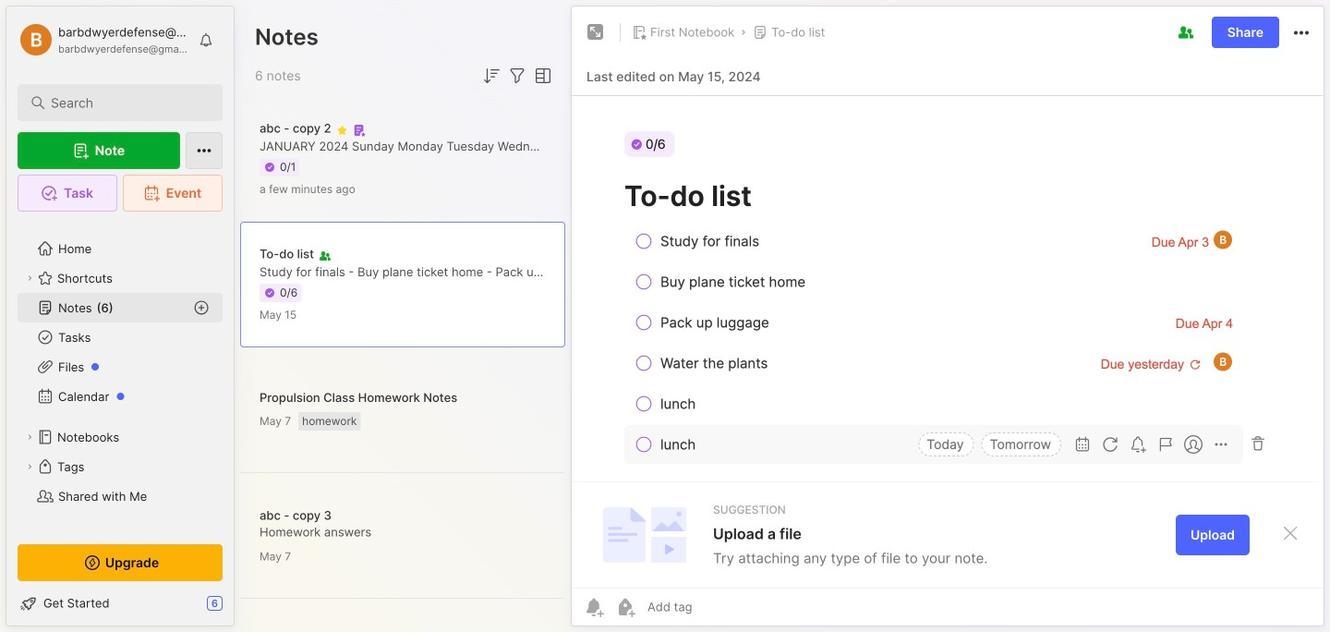 Task type: describe. For each thing, give the bounding box(es) containing it.
expand tags image
[[24, 461, 35, 472]]

More actions field
[[1291, 21, 1313, 44]]

Search text field
[[51, 94, 198, 112]]

add a reminder image
[[583, 596, 605, 618]]

click to collapse image
[[233, 598, 247, 620]]

add tag image
[[615, 596, 637, 618]]

tree inside main element
[[6, 223, 234, 552]]

add filters image
[[506, 65, 529, 87]]

Add tag field
[[646, 599, 785, 615]]

main element
[[0, 0, 240, 632]]

expand notebooks image
[[24, 432, 35, 443]]

Note Editor text field
[[572, 95, 1324, 482]]



Task type: vqa. For each thing, say whether or not it's contained in the screenshot.
Main "element"
yes



Task type: locate. For each thing, give the bounding box(es) containing it.
None search field
[[51, 91, 198, 114]]

expand note image
[[585, 21, 607, 43]]

View options field
[[529, 65, 554, 87]]

Help and Learning task checklist field
[[6, 589, 234, 618]]

Sort options field
[[481, 65, 503, 87]]

Add filters field
[[506, 65, 529, 87]]

more actions image
[[1291, 22, 1313, 44]]

tree
[[6, 223, 234, 552]]

Account field
[[18, 21, 189, 58]]

note window element
[[571, 6, 1325, 631]]

none search field inside main element
[[51, 91, 198, 114]]



